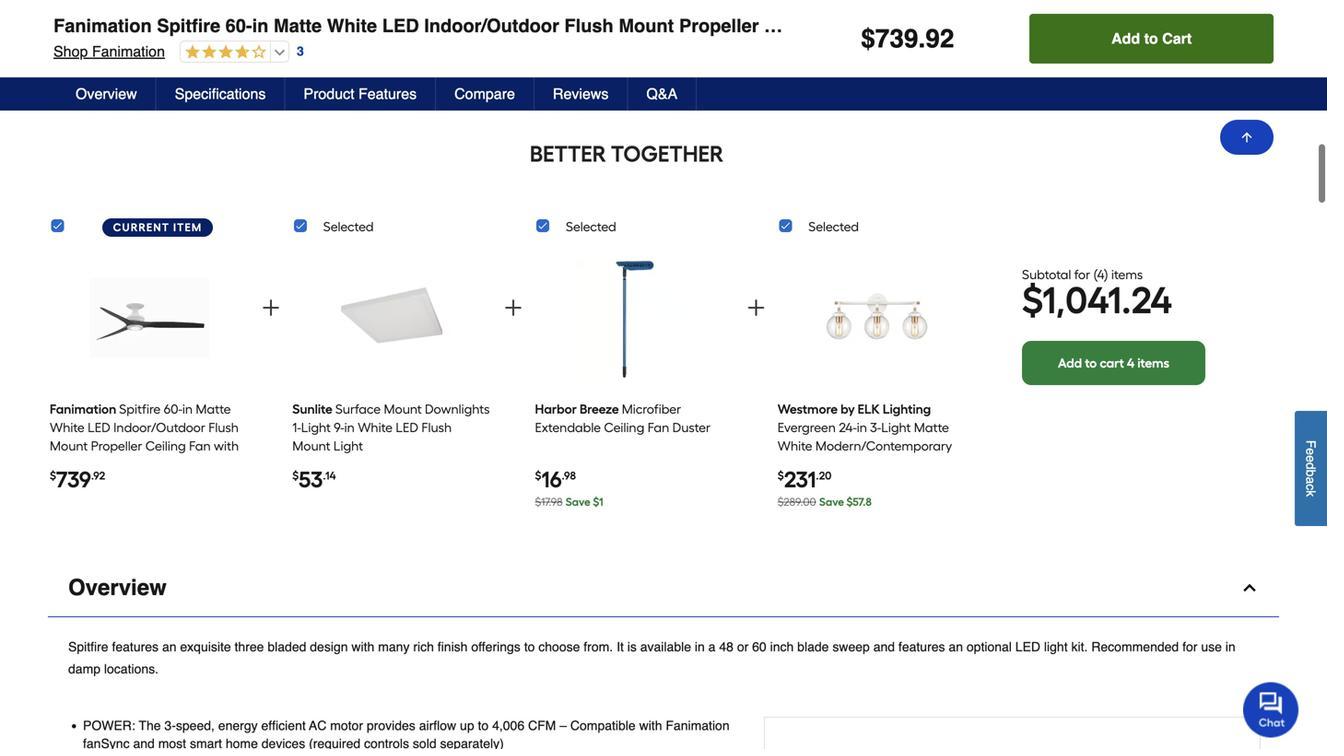 Task type: describe. For each thing, give the bounding box(es) containing it.
1 more like this list item from the left
[[50, 0, 294, 98]]

add for add to cart 4 items
[[1059, 355, 1083, 371]]

add to cart button
[[1030, 14, 1274, 64]]

(3- inside spitfire 60-in matte white led indoor/outdoor flush mount propeller ceiling fan with light remote (3-blade)
[[131, 457, 145, 473]]

–
[[560, 719, 567, 734]]

sold
[[413, 737, 437, 750]]

westmore by elk lighting evergreen 24-in 3-light matte white modern/contemporary vanity light image
[[818, 252, 938, 386]]

a inside spitfire features an exquisite three bladed design with many rich finish offerings to choose from.  it is available in a 48 or 60 inch blade sweep and features an optional led light kit.  recommended for use in damp locations.
[[709, 640, 716, 655]]

fanimation spitfire 60-in matte white led indoor/outdoor flush mount propeller ceiling fan with light remote (3-blade)
[[53, 15, 1113, 36]]

for inside spitfire features an exquisite three bladed design with many rich finish offerings to choose from.  it is available in a 48 or 60 inch blade sweep and features an optional led light kit.  recommended for use in damp locations.
[[1183, 640, 1198, 655]]

1 horizontal spatial propeller
[[680, 15, 759, 36]]

white up product features
[[327, 15, 377, 36]]

0 vertical spatial 60-
[[226, 15, 252, 36]]

739 for .92
[[56, 467, 91, 493]]

more like this for 1st "more like this" list item from left
[[133, 48, 211, 63]]

2 more like this list item from the left
[[786, 0, 1031, 98]]

up
[[460, 719, 475, 734]]

better together heading
[[48, 139, 1206, 169]]

2 e from the top
[[1304, 456, 1319, 463]]

shop fanimation
[[53, 43, 165, 60]]

like for first "more like this" list item from the right
[[1149, 48, 1168, 63]]

white inside spitfire 60-in matte white led indoor/outdoor flush mount propeller ceiling fan with light remote (3-blade)
[[50, 420, 85, 436]]

a inside button
[[1304, 477, 1319, 484]]

most
[[158, 737, 186, 750]]

save for 231
[[820, 496, 845, 509]]

inch
[[771, 640, 794, 655]]

current item
[[113, 221, 202, 234]]

0 vertical spatial overview button
[[57, 77, 156, 111]]

3
[[297, 44, 304, 59]]

better together
[[530, 141, 724, 167]]

separately)
[[440, 737, 504, 750]]

modern/contemporary
[[816, 439, 953, 454]]

microfiber
[[622, 402, 682, 417]]

c
[[1304, 484, 1319, 491]]

reviews
[[553, 85, 609, 102]]

add to cart
[[1112, 30, 1193, 47]]

with inside power: the 3-speed, energy efficient ac motor provides airflow up to 4,006 cfm – compatible with fanimation fansync and most smart home devices (required controls sold separately)
[[640, 719, 663, 734]]

smart
[[190, 737, 222, 750]]

optional
[[967, 640, 1012, 655]]

motor
[[330, 719, 363, 734]]

selected for 16
[[566, 219, 617, 235]]

1-
[[293, 420, 301, 436]]

mount inside spitfire 60-in matte white led indoor/outdoor flush mount propeller ceiling fan with light remote (3-blade)
[[50, 439, 88, 454]]

1 horizontal spatial remote
[[961, 15, 1029, 36]]

fanimation spitfire 60-in matte white led indoor/outdoor flush mount propeller ceiling fan with light remote (3-blade) image
[[90, 252, 210, 386]]

lighting
[[883, 402, 932, 417]]

$17.98
[[535, 496, 563, 509]]

fan inside microfiber extendable ceiling fan duster
[[648, 420, 670, 436]]

1 e from the top
[[1304, 448, 1319, 456]]

use
[[1202, 640, 1223, 655]]

together
[[611, 141, 724, 167]]

231 list item
[[778, 245, 978, 519]]

more like this button for 1st "more like this" list item from left
[[118, 37, 226, 74]]

$ 739 . 92
[[861, 24, 955, 53]]

2 an from the left
[[949, 640, 964, 655]]

harbor breeze microfiber extendable ceiling fan duster image
[[575, 252, 695, 386]]

blade) inside spitfire 60-in matte white led indoor/outdoor flush mount propeller ceiling fan with light remote (3-blade)
[[145, 457, 183, 473]]

this for more like this button related to first "more like this" list item from the right
[[1172, 48, 1193, 63]]

in inside spitfire 60-in matte white led indoor/outdoor flush mount propeller ceiling fan with light remote (3-blade)
[[182, 402, 193, 417]]

b
[[1304, 470, 1319, 477]]

blade
[[798, 640, 829, 655]]

q&a button
[[628, 77, 697, 111]]

led inside surface mount downlights 1-light 9-in white led flush mount light
[[396, 420, 419, 436]]

current
[[113, 221, 170, 234]]

(
[[1094, 267, 1098, 283]]

to inside spitfire features an exquisite three bladed design with many rich finish offerings to choose from.  it is available in a 48 or 60 inch blade sweep and features an optional led light kit.  recommended for use in damp locations.
[[524, 640, 535, 655]]

by
[[841, 402, 855, 417]]

231
[[785, 467, 817, 493]]

0 vertical spatial (3-
[[1034, 15, 1057, 36]]

24-
[[839, 420, 857, 436]]

compare button
[[436, 77, 535, 111]]

mount right surface
[[384, 402, 422, 417]]

3- inside power: the 3-speed, energy efficient ac motor provides airflow up to 4,006 cfm – compatible with fanimation fansync and most smart home devices (required controls sold separately)
[[165, 719, 176, 734]]

add to cart 4 items link
[[1023, 341, 1206, 385]]

more like this for first "more like this" list item from the right
[[1115, 48, 1193, 63]]

1 vertical spatial overview
[[68, 575, 167, 601]]

shop
[[53, 43, 88, 60]]

48
[[720, 640, 734, 655]]

more like this for second "more like this" list item from the right
[[869, 48, 948, 63]]

harbor breeze
[[535, 402, 619, 417]]

many
[[378, 640, 410, 655]]

fanimation inside power: the 3-speed, energy efficient ac motor provides airflow up to 4,006 cfm – compatible with fanimation fansync and most smart home devices (required controls sold separately)
[[666, 719, 730, 734]]

4,006
[[493, 719, 525, 734]]

finish
[[438, 640, 468, 655]]

1 vertical spatial items
[[1138, 355, 1170, 371]]

more for first "more like this" list item from the right
[[1115, 48, 1146, 63]]

.24
[[1122, 278, 1173, 323]]

.98
[[562, 469, 576, 483]]

duster
[[673, 420, 711, 436]]

k
[[1304, 491, 1319, 497]]

bladed
[[268, 640, 307, 655]]

92
[[926, 24, 955, 53]]

2 horizontal spatial flush
[[565, 15, 614, 36]]

ceiling inside microfiber extendable ceiling fan duster
[[604, 420, 645, 436]]

remote inside spitfire 60-in matte white led indoor/outdoor flush mount propeller ceiling fan with light remote (3-blade)
[[83, 457, 128, 473]]

.20
[[817, 469, 832, 483]]

exquisite
[[180, 640, 231, 655]]

1 vertical spatial overview button
[[48, 560, 1280, 618]]

$ 739 .92
[[50, 467, 105, 493]]

in inside westmore by elk lighting evergreen 24-in 3-light matte white modern/contemporary vanity light
[[857, 420, 868, 436]]

4 for subtotal for ( 4 ) items $ 1,041 .24
[[1098, 267, 1105, 283]]

sweep
[[833, 640, 870, 655]]

product features button
[[285, 77, 436, 111]]

locations.
[[104, 662, 159, 677]]

choose
[[539, 640, 580, 655]]

cfm
[[528, 719, 556, 734]]

3- inside westmore by elk lighting evergreen 24-in 3-light matte white modern/contemporary vanity light
[[871, 420, 882, 436]]

d
[[1304, 463, 1319, 470]]

devices
[[262, 737, 305, 750]]

damp
[[68, 662, 101, 677]]

)
[[1105, 267, 1109, 283]]

$ right '$17.98'
[[593, 496, 599, 509]]

and inside spitfire features an exquisite three bladed design with many rich finish offerings to choose from.  it is available in a 48 or 60 inch blade sweep and features an optional led light kit.  recommended for use in damp locations.
[[874, 640, 895, 655]]

better
[[530, 141, 607, 167]]

16 list item
[[535, 245, 735, 519]]

q&a
[[647, 85, 678, 102]]

three
[[235, 640, 264, 655]]

reviews button
[[535, 77, 628, 111]]

design
[[310, 640, 348, 655]]

for inside subtotal for ( 4 ) items $ 1,041 .24
[[1075, 267, 1091, 283]]

recommended
[[1092, 640, 1180, 655]]

add for add to cart
[[1112, 30, 1141, 47]]

the
[[139, 719, 161, 734]]

efficient
[[261, 719, 306, 734]]

led up features
[[382, 15, 419, 36]]

$ 231 .20
[[778, 467, 832, 493]]

$ left the .
[[861, 24, 876, 53]]

3.7 stars image
[[181, 44, 266, 61]]

spitfire for 60-
[[119, 402, 161, 417]]

$289.00 save $ 57.8
[[778, 496, 872, 509]]

.92
[[91, 469, 105, 483]]

and inside power: the 3-speed, energy efficient ac motor provides airflow up to 4,006 cfm – compatible with fanimation fansync and most smart home devices (required controls sold separately)
[[133, 737, 155, 750]]

1
[[599, 496, 604, 509]]

9-
[[334, 420, 345, 436]]

power:
[[83, 719, 135, 734]]



Task type: vqa. For each thing, say whether or not it's contained in the screenshot.
right the of
no



Task type: locate. For each thing, give the bounding box(es) containing it.
spitfire features an exquisite three bladed design with many rich finish offerings to choose from.  it is available in a 48 or 60 inch blade sweep and features an optional led light kit.  recommended for use in damp locations.
[[68, 640, 1236, 677]]

spitfire up '3.7 stars' image
[[157, 15, 221, 36]]

0 vertical spatial and
[[874, 640, 895, 655]]

ac
[[309, 719, 327, 734]]

2 horizontal spatial more like this list item
[[1032, 0, 1276, 98]]

(3-
[[1034, 15, 1057, 36], [131, 457, 145, 473]]

overview button
[[57, 77, 156, 111], [48, 560, 1280, 618]]

more left the .
[[869, 48, 900, 63]]

propeller inside spitfire 60-in matte white led indoor/outdoor flush mount propeller ceiling fan with light remote (3-blade)
[[91, 439, 142, 454]]

overview button up available
[[48, 560, 1280, 618]]

1 horizontal spatial save
[[820, 496, 845, 509]]

3 more like this list item from the left
[[1032, 0, 1276, 98]]

e up b
[[1304, 456, 1319, 463]]

subtotal
[[1023, 267, 1072, 283]]

for left (
[[1075, 267, 1091, 283]]

57.8
[[853, 496, 872, 509]]

3 more from the left
[[1115, 48, 1146, 63]]

0 horizontal spatial this
[[190, 48, 211, 63]]

an left optional
[[949, 640, 964, 655]]

to inside button
[[1145, 30, 1159, 47]]

$ inside subtotal for ( 4 ) items $ 1,041 .24
[[1023, 278, 1043, 323]]

plus image for 53
[[503, 297, 525, 319]]

white down surface
[[358, 420, 393, 436]]

item
[[173, 221, 202, 234]]

mount down 1-
[[293, 439, 331, 454]]

1 horizontal spatial ceiling
[[604, 420, 645, 436]]

product
[[304, 85, 355, 102]]

selected for 231
[[809, 219, 859, 235]]

0 vertical spatial items
[[1112, 267, 1144, 283]]

0 horizontal spatial 3-
[[165, 719, 176, 734]]

$ left .14
[[293, 469, 299, 483]]

fanimation up shop fanimation
[[53, 15, 152, 36]]

items
[[1112, 267, 1144, 283], [1138, 355, 1170, 371]]

led
[[382, 15, 419, 36], [88, 420, 110, 436], [396, 420, 419, 436], [1016, 640, 1041, 655]]

save down .20
[[820, 496, 845, 509]]

3 this from the left
[[1172, 48, 1193, 63]]

$ left .92
[[50, 469, 56, 483]]

4 left .24 on the right of page
[[1098, 267, 1105, 283]]

2 horizontal spatial this
[[1172, 48, 1193, 63]]

to inside power: the 3-speed, energy efficient ac motor provides airflow up to 4,006 cfm – compatible with fanimation fansync and most smart home devices (required controls sold separately)
[[478, 719, 489, 734]]

f
[[1304, 440, 1319, 448]]

spitfire up the damp
[[68, 640, 108, 655]]

739 list item
[[50, 245, 250, 519]]

2 horizontal spatial matte
[[915, 420, 950, 436]]

1 vertical spatial (3-
[[131, 457, 145, 473]]

1 vertical spatial 60-
[[164, 402, 182, 417]]

and right sweep
[[874, 640, 895, 655]]

739 inside list item
[[56, 467, 91, 493]]

60- inside spitfire 60-in matte white led indoor/outdoor flush mount propeller ceiling fan with light remote (3-blade)
[[164, 402, 182, 417]]

1 horizontal spatial this
[[926, 48, 948, 63]]

$ up '$17.98'
[[535, 469, 542, 483]]

0 vertical spatial propeller
[[680, 15, 759, 36]]

remote
[[961, 15, 1029, 36], [83, 457, 128, 473]]

0 horizontal spatial add
[[1059, 355, 1083, 371]]

propeller
[[680, 15, 759, 36], [91, 439, 142, 454]]

0 horizontal spatial propeller
[[91, 439, 142, 454]]

led inside spitfire 60-in matte white led indoor/outdoor flush mount propeller ceiling fan with light remote (3-blade)
[[88, 420, 110, 436]]

add inside add to cart 4 items link
[[1059, 355, 1083, 371]]

save left 1
[[566, 496, 591, 509]]

items right )
[[1112, 267, 1144, 283]]

2 plus image from the left
[[503, 297, 525, 319]]

save inside 16 list item
[[566, 496, 591, 509]]

light
[[911, 15, 956, 36], [301, 420, 331, 436], [882, 420, 911, 436], [334, 439, 363, 454], [50, 457, 79, 473], [818, 457, 847, 473]]

chat invite button image
[[1244, 682, 1300, 738]]

$ inside $ 231 .20
[[778, 469, 785, 483]]

0 horizontal spatial more like this list item
[[50, 0, 294, 98]]

1 horizontal spatial for
[[1183, 640, 1198, 655]]

2 horizontal spatial fan
[[831, 15, 864, 36]]

$ 53 .14
[[293, 467, 336, 493]]

light inside spitfire 60-in matte white led indoor/outdoor flush mount propeller ceiling fan with light remote (3-blade)
[[50, 457, 79, 473]]

2 vertical spatial matte
[[915, 420, 950, 436]]

0 vertical spatial spitfire
[[157, 15, 221, 36]]

like
[[167, 48, 187, 63], [903, 48, 923, 63], [1149, 48, 1168, 63]]

1 vertical spatial ceiling
[[604, 420, 645, 436]]

0 vertical spatial add
[[1112, 30, 1141, 47]]

60
[[753, 640, 767, 655]]

1 vertical spatial for
[[1183, 640, 1198, 655]]

1 horizontal spatial (3-
[[1034, 15, 1057, 36]]

1 vertical spatial and
[[133, 737, 155, 750]]

0 horizontal spatial (3-
[[131, 457, 145, 473]]

$ up $289.00
[[778, 469, 785, 483]]

1,041
[[1043, 278, 1122, 323]]

0 horizontal spatial 739
[[56, 467, 91, 493]]

1 horizontal spatial features
[[899, 640, 946, 655]]

add inside add to cart button
[[1112, 30, 1141, 47]]

1 plus image from the left
[[260, 297, 282, 319]]

0 horizontal spatial 60-
[[164, 402, 182, 417]]

ceiling inside spitfire 60-in matte white led indoor/outdoor flush mount propeller ceiling fan with light remote (3-blade)
[[146, 439, 186, 454]]

and down the
[[133, 737, 155, 750]]

0 horizontal spatial flush
[[209, 420, 239, 436]]

like left 92
[[903, 48, 923, 63]]

breeze
[[580, 402, 619, 417]]

3 more like this button from the left
[[1100, 37, 1208, 74]]

1 selected from the left
[[323, 219, 374, 235]]

2 features from the left
[[899, 640, 946, 655]]

3 like from the left
[[1149, 48, 1168, 63]]

4 inside subtotal for ( 4 ) items $ 1,041 .24
[[1098, 267, 1105, 283]]

fanimation right shop
[[92, 43, 165, 60]]

save for 16
[[566, 496, 591, 509]]

chevron up image
[[1241, 579, 1260, 598]]

to left 'cart'
[[1145, 30, 1159, 47]]

$17.98 save $ 1
[[535, 496, 604, 509]]

indoor/outdoor inside spitfire 60-in matte white led indoor/outdoor flush mount propeller ceiling fan with light remote (3-blade)
[[114, 420, 206, 436]]

overview down shop fanimation
[[76, 85, 137, 102]]

53
[[299, 467, 323, 493]]

with inside spitfire features an exquisite three bladed design with many rich finish offerings to choose from.  it is available in a 48 or 60 inch blade sweep and features an optional led light kit.  recommended for use in damp locations.
[[352, 640, 375, 655]]

fan
[[831, 15, 864, 36], [648, 420, 670, 436], [189, 439, 211, 454]]

2 vertical spatial ceiling
[[146, 439, 186, 454]]

led right 9-
[[396, 420, 419, 436]]

cart
[[1163, 30, 1193, 47]]

1 more from the left
[[133, 48, 164, 63]]

save inside 231 list item
[[820, 496, 845, 509]]

flush left 1-
[[209, 420, 239, 436]]

to left the choose
[[524, 640, 535, 655]]

more like this button for first "more like this" list item from the right
[[1100, 37, 1208, 74]]

0 horizontal spatial fan
[[189, 439, 211, 454]]

a up "k"
[[1304, 477, 1319, 484]]

$ left (
[[1023, 278, 1043, 323]]

harbor
[[535, 402, 577, 417]]

items inside subtotal for ( 4 ) items $ 1,041 .24
[[1112, 267, 1144, 283]]

evergreen
[[778, 420, 836, 436]]

1 vertical spatial blade)
[[145, 457, 183, 473]]

compare
[[455, 85, 515, 102]]

2 this from the left
[[926, 48, 948, 63]]

0 horizontal spatial 4
[[1098, 267, 1105, 283]]

0 horizontal spatial a
[[709, 640, 716, 655]]

0 vertical spatial ceiling
[[765, 15, 826, 36]]

more down add to cart
[[1115, 48, 1146, 63]]

1 vertical spatial remote
[[83, 457, 128, 473]]

this right the .
[[926, 48, 948, 63]]

1 vertical spatial propeller
[[91, 439, 142, 454]]

4
[[1098, 267, 1105, 283], [1128, 355, 1135, 371]]

provides
[[367, 719, 416, 734]]

1 horizontal spatial 3-
[[871, 420, 882, 436]]

2 horizontal spatial ceiling
[[765, 15, 826, 36]]

more like this button for second "more like this" list item from the right
[[854, 37, 963, 74]]

in inside surface mount downlights 1-light 9-in white led flush mount light
[[345, 420, 355, 436]]

1 like from the left
[[167, 48, 187, 63]]

2 more like this from the left
[[869, 48, 948, 63]]

1 horizontal spatial more like this
[[869, 48, 948, 63]]

surface mount downlights 1-light 9-in white led flush mount light
[[293, 402, 490, 454]]

more for second "more like this" list item from the right
[[869, 48, 900, 63]]

spitfire for features
[[68, 640, 108, 655]]

.
[[919, 24, 926, 53]]

0 vertical spatial blade)
[[1057, 15, 1113, 36]]

matte
[[274, 15, 322, 36], [196, 402, 231, 417], [915, 420, 950, 436]]

matte inside spitfire 60-in matte white led indoor/outdoor flush mount propeller ceiling fan with light remote (3-blade)
[[196, 402, 231, 417]]

$ right $289.00
[[847, 496, 853, 509]]

0 horizontal spatial indoor/outdoor
[[114, 420, 206, 436]]

1 horizontal spatial and
[[874, 640, 895, 655]]

1 horizontal spatial plus image
[[503, 297, 525, 319]]

1 vertical spatial matte
[[196, 402, 231, 417]]

white up vanity
[[778, 439, 813, 454]]

westmore by elk lighting evergreen 24-in 3-light matte white modern/contemporary vanity light
[[778, 402, 953, 473]]

items right cart
[[1138, 355, 1170, 371]]

2 horizontal spatial selected
[[809, 219, 859, 235]]

matte inside westmore by elk lighting evergreen 24-in 3-light matte white modern/contemporary vanity light
[[915, 420, 950, 436]]

4 for add to cart 4 items
[[1128, 355, 1135, 371]]

3 plus image from the left
[[746, 297, 768, 319]]

1 save from the left
[[566, 496, 591, 509]]

0 vertical spatial overview
[[76, 85, 137, 102]]

0 horizontal spatial blade)
[[145, 457, 183, 473]]

3 more like this from the left
[[1115, 48, 1193, 63]]

features
[[112, 640, 159, 655], [899, 640, 946, 655]]

1 features from the left
[[112, 640, 159, 655]]

power: the 3-speed, energy efficient ac motor provides airflow up to 4,006 cfm – compatible with fanimation fansync and most smart home devices (required controls sold separately)
[[83, 719, 730, 750]]

this for more like this button associated with second "more like this" list item from the right
[[926, 48, 948, 63]]

1 vertical spatial spitfire
[[119, 402, 161, 417]]

overview
[[76, 85, 137, 102], [68, 575, 167, 601]]

more left '3.7 stars' image
[[133, 48, 164, 63]]

propeller up .92
[[91, 439, 142, 454]]

white up $ 739 .92
[[50, 420, 85, 436]]

like for second "more like this" list item from the right
[[903, 48, 923, 63]]

mount up $ 739 .92
[[50, 439, 88, 454]]

0 vertical spatial 4
[[1098, 267, 1105, 283]]

1 horizontal spatial 739
[[876, 24, 919, 53]]

2 vertical spatial fan
[[189, 439, 211, 454]]

to left cart
[[1086, 355, 1098, 371]]

1 more like this button from the left
[[118, 37, 226, 74]]

53 list item
[[293, 245, 492, 519]]

739 for .
[[876, 24, 919, 53]]

white inside surface mount downlights 1-light 9-in white led flush mount light
[[358, 420, 393, 436]]

led up .92
[[88, 420, 110, 436]]

3 selected from the left
[[809, 219, 859, 235]]

white inside westmore by elk lighting evergreen 24-in 3-light matte white modern/contemporary vanity light
[[778, 439, 813, 454]]

2 more like this button from the left
[[854, 37, 963, 74]]

0 horizontal spatial more
[[133, 48, 164, 63]]

3- down 'elk'
[[871, 420, 882, 436]]

1 vertical spatial fan
[[648, 420, 670, 436]]

1 an from the left
[[162, 640, 177, 655]]

1 horizontal spatial indoor/outdoor
[[424, 15, 560, 36]]

0 horizontal spatial an
[[162, 640, 177, 655]]

it
[[617, 640, 624, 655]]

this down 'cart'
[[1172, 48, 1193, 63]]

flush inside surface mount downlights 1-light 9-in white led flush mount light
[[422, 420, 452, 436]]

0 vertical spatial fan
[[831, 15, 864, 36]]

more
[[133, 48, 164, 63], [869, 48, 900, 63], [1115, 48, 1146, 63]]

$ inside $ 53 .14
[[293, 469, 299, 483]]

plus image for 739
[[260, 297, 282, 319]]

more like this button
[[118, 37, 226, 74], [854, 37, 963, 74], [1100, 37, 1208, 74]]

features
[[359, 85, 417, 102]]

2 horizontal spatial plus image
[[746, 297, 768, 319]]

compatible
[[571, 719, 636, 734]]

kit.
[[1072, 640, 1089, 655]]

2 selected from the left
[[566, 219, 617, 235]]

2 save from the left
[[820, 496, 845, 509]]

for left use
[[1183, 640, 1198, 655]]

0 horizontal spatial ceiling
[[146, 439, 186, 454]]

add to cart 4 items
[[1059, 355, 1170, 371]]

from.
[[584, 640, 613, 655]]

.14
[[323, 469, 336, 483]]

$
[[861, 24, 876, 53], [1023, 278, 1043, 323], [50, 469, 56, 483], [293, 469, 299, 483], [535, 469, 542, 483], [778, 469, 785, 483], [593, 496, 599, 509], [847, 496, 853, 509]]

flush down downlights
[[422, 420, 452, 436]]

0 horizontal spatial more like this button
[[118, 37, 226, 74]]

more like this list item
[[50, 0, 294, 98], [786, 0, 1031, 98], [1032, 0, 1276, 98]]

mount up q&a at the top
[[619, 15, 674, 36]]

1 horizontal spatial add
[[1112, 30, 1141, 47]]

rich
[[413, 640, 434, 655]]

microfiber extendable ceiling fan duster
[[535, 402, 711, 436]]

1 horizontal spatial flush
[[422, 420, 452, 436]]

more for 1st "more like this" list item from left
[[133, 48, 164, 63]]

like down add to cart
[[1149, 48, 1168, 63]]

1 horizontal spatial more like this list item
[[786, 0, 1031, 98]]

white
[[327, 15, 377, 36], [50, 420, 85, 436], [358, 420, 393, 436], [778, 439, 813, 454]]

subtotal for ( 4 ) items $ 1,041 .24
[[1023, 267, 1173, 323]]

flush
[[565, 15, 614, 36], [209, 420, 239, 436], [422, 420, 452, 436]]

0 vertical spatial indoor/outdoor
[[424, 15, 560, 36]]

e up d
[[1304, 448, 1319, 456]]

0 vertical spatial 739
[[876, 24, 919, 53]]

0 horizontal spatial features
[[112, 640, 159, 655]]

features up locations.
[[112, 640, 159, 655]]

mount
[[619, 15, 674, 36], [384, 402, 422, 417], [50, 439, 88, 454], [293, 439, 331, 454]]

like up specifications
[[167, 48, 187, 63]]

plus image
[[260, 297, 282, 319], [503, 297, 525, 319], [746, 297, 768, 319]]

0 vertical spatial a
[[1304, 477, 1319, 484]]

this for 1st "more like this" list item from left's more like this button
[[190, 48, 211, 63]]

f e e d b a c k
[[1304, 440, 1319, 497]]

0 horizontal spatial matte
[[196, 402, 231, 417]]

westmore
[[778, 402, 838, 417]]

with
[[869, 15, 906, 36], [214, 439, 239, 454], [352, 640, 375, 655], [640, 719, 663, 734]]

0 horizontal spatial and
[[133, 737, 155, 750]]

0 horizontal spatial like
[[167, 48, 187, 63]]

0 vertical spatial for
[[1075, 267, 1091, 283]]

2 horizontal spatial more
[[1115, 48, 1146, 63]]

is
[[628, 640, 637, 655]]

this up specifications
[[190, 48, 211, 63]]

fanimation down spitfire features an exquisite three bladed design with many rich finish offerings to choose from.  it is available in a 48 or 60 inch blade sweep and features an optional led light kit.  recommended for use in damp locations.
[[666, 719, 730, 734]]

$ inside $ 739 .92
[[50, 469, 56, 483]]

home
[[226, 737, 258, 750]]

0 horizontal spatial plus image
[[260, 297, 282, 319]]

add left cart
[[1059, 355, 1083, 371]]

0 vertical spatial remote
[[961, 15, 1029, 36]]

1 vertical spatial 4
[[1128, 355, 1135, 371]]

like for 1st "more like this" list item from left
[[167, 48, 187, 63]]

$289.00
[[778, 496, 817, 509]]

a left 48
[[709, 640, 716, 655]]

1 this from the left
[[190, 48, 211, 63]]

with inside spitfire 60-in matte white led indoor/outdoor flush mount propeller ceiling fan with light remote (3-blade)
[[214, 439, 239, 454]]

spitfire inside spitfire features an exquisite three bladed design with many rich finish offerings to choose from.  it is available in a 48 or 60 inch blade sweep and features an optional led light kit.  recommended for use in damp locations.
[[68, 640, 108, 655]]

1 horizontal spatial blade)
[[1057, 15, 1113, 36]]

extendable
[[535, 420, 601, 436]]

4 right cart
[[1128, 355, 1135, 371]]

speed,
[[176, 719, 215, 734]]

2 like from the left
[[903, 48, 923, 63]]

1 horizontal spatial 60-
[[226, 15, 252, 36]]

specifications
[[175, 85, 266, 102]]

0 horizontal spatial remote
[[83, 457, 128, 473]]

60-
[[226, 15, 252, 36], [164, 402, 182, 417]]

overview up locations.
[[68, 575, 167, 601]]

for
[[1075, 267, 1091, 283], [1183, 640, 1198, 655]]

arrow up image
[[1240, 130, 1255, 145]]

2 more from the left
[[869, 48, 900, 63]]

1 more like this from the left
[[133, 48, 211, 63]]

1 horizontal spatial matte
[[274, 15, 322, 36]]

led left light
[[1016, 640, 1041, 655]]

add
[[1112, 30, 1141, 47], [1059, 355, 1083, 371]]

1 horizontal spatial a
[[1304, 477, 1319, 484]]

propeller up q&a button
[[680, 15, 759, 36]]

0 vertical spatial 3-
[[871, 420, 882, 436]]

in
[[252, 15, 269, 36], [182, 402, 193, 417], [345, 420, 355, 436], [857, 420, 868, 436], [695, 640, 705, 655], [1226, 640, 1236, 655]]

to right up
[[478, 719, 489, 734]]

1 horizontal spatial more
[[869, 48, 900, 63]]

indoor/outdoor
[[424, 15, 560, 36], [114, 420, 206, 436]]

1 vertical spatial a
[[709, 640, 716, 655]]

downlights
[[425, 402, 490, 417]]

3- up the most
[[165, 719, 176, 734]]

$ inside $ 16 .98
[[535, 469, 542, 483]]

2 horizontal spatial more like this
[[1115, 48, 1193, 63]]

fan inside spitfire 60-in matte white led indoor/outdoor flush mount propeller ceiling fan with light remote (3-blade)
[[189, 439, 211, 454]]

add left 'cart'
[[1112, 30, 1141, 47]]

1 horizontal spatial 4
[[1128, 355, 1135, 371]]

flush inside spitfire 60-in matte white led indoor/outdoor flush mount propeller ceiling fan with light remote (3-blade)
[[209, 420, 239, 436]]

1 horizontal spatial selected
[[566, 219, 617, 235]]

fanimation inside 739 list item
[[50, 402, 116, 417]]

sunlite surface mount downlights 1-light 9-in white led flush mount light image
[[333, 252, 452, 386]]

an
[[162, 640, 177, 655], [949, 640, 964, 655]]

2 horizontal spatial like
[[1149, 48, 1168, 63]]

fanimation up .92
[[50, 402, 116, 417]]

more like this
[[133, 48, 211, 63], [869, 48, 948, 63], [1115, 48, 1193, 63]]

0 vertical spatial matte
[[274, 15, 322, 36]]

led inside spitfire features an exquisite three bladed design with many rich finish offerings to choose from.  it is available in a 48 or 60 inch blade sweep and features an optional led light kit.  recommended for use in damp locations.
[[1016, 640, 1041, 655]]

blade)
[[1057, 15, 1113, 36], [145, 457, 183, 473]]

spitfire down "fanimation spitfire 60-in matte white led indoor/outdoor flush mount propeller ceiling fan with light remote (3-blade)" image
[[119, 402, 161, 417]]

fansync
[[83, 737, 130, 750]]

features left optional
[[899, 640, 946, 655]]

1 vertical spatial add
[[1059, 355, 1083, 371]]

fanimation
[[53, 15, 152, 36], [92, 43, 165, 60], [50, 402, 116, 417], [666, 719, 730, 734]]

spitfire 60-in matte white led indoor/outdoor flush mount propeller ceiling fan with light remote (3-blade)
[[50, 402, 239, 473]]

flush up the reviews
[[565, 15, 614, 36]]

overview button down shop fanimation
[[57, 77, 156, 111]]

an left exquisite at bottom
[[162, 640, 177, 655]]

surface
[[336, 402, 381, 417]]

2 horizontal spatial more like this button
[[1100, 37, 1208, 74]]

1 horizontal spatial fan
[[648, 420, 670, 436]]

f e e d b a c k button
[[1296, 411, 1328, 526]]

spitfire inside spitfire 60-in matte white led indoor/outdoor flush mount propeller ceiling fan with light remote (3-blade)
[[119, 402, 161, 417]]



